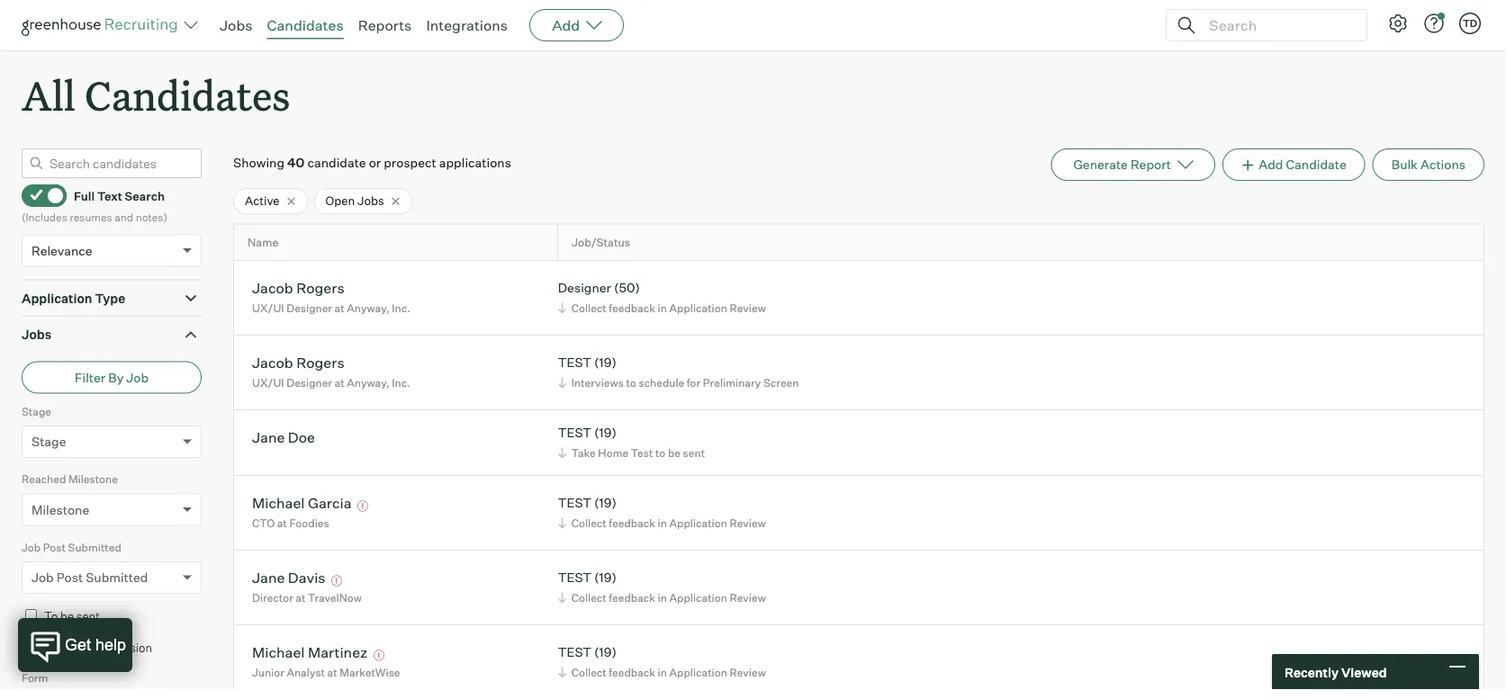 Task type: locate. For each thing, give the bounding box(es) containing it.
1 vertical spatial test (19) collect feedback in application review
[[558, 570, 766, 605]]

reached milestone element
[[22, 471, 202, 539]]

for
[[687, 376, 701, 390]]

4 collect feedback in application review link from the top
[[555, 664, 771, 681]]

review for cto at foodies
[[730, 517, 766, 530]]

schedule
[[639, 376, 685, 390]]

1 ux/ui from the top
[[252, 301, 284, 315]]

1 vertical spatial to
[[656, 446, 666, 460]]

3 (19) from the top
[[594, 495, 617, 511]]

designer for test (19)
[[287, 376, 332, 390]]

be right "test"
[[668, 446, 681, 460]]

2 vertical spatial test (19) collect feedback in application review
[[558, 645, 766, 680]]

application
[[22, 291, 92, 306], [670, 301, 728, 315], [670, 517, 728, 530], [670, 591, 728, 605], [670, 666, 728, 680]]

Pending submission checkbox
[[25, 641, 37, 653]]

2 vertical spatial designer
[[287, 376, 332, 390]]

ux/ui
[[252, 301, 284, 315], [252, 376, 284, 390]]

director at travelnow
[[252, 591, 362, 605]]

rogers up doe
[[296, 354, 345, 372]]

3 test (19) collect feedback in application review from the top
[[558, 645, 766, 680]]

4 test from the top
[[558, 570, 592, 586]]

submission
[[91, 641, 152, 656]]

1 in from the top
[[658, 301, 667, 315]]

to right "test"
[[656, 446, 666, 460]]

0 vertical spatial ux/ui
[[252, 301, 284, 315]]

0 vertical spatial test (19) collect feedback in application review
[[558, 495, 766, 530]]

1 jane from the top
[[252, 428, 285, 446]]

add inside popup button
[[552, 16, 580, 34]]

rogers
[[296, 279, 345, 297], [296, 354, 345, 372]]

jacob rogers ux/ui designer at anyway, inc.
[[252, 279, 411, 315], [252, 354, 411, 390]]

2 jacob rogers ux/ui designer at anyway, inc. from the top
[[252, 354, 411, 390]]

collect inside designer (50) collect feedback in application review
[[572, 301, 607, 315]]

1 vertical spatial ux/ui
[[252, 376, 284, 390]]

Search candidates field
[[22, 149, 202, 178]]

3 collect from the top
[[572, 591, 607, 605]]

2 rogers from the top
[[296, 354, 345, 372]]

Search text field
[[1205, 12, 1351, 38]]

michael garcia
[[252, 494, 352, 512]]

jobs left candidates link
[[220, 16, 253, 34]]

1 michael from the top
[[252, 494, 305, 512]]

test (19) take home test to be sent
[[558, 425, 705, 460]]

(19) inside test (19) interviews to schedule for preliminary screen
[[594, 355, 617, 371]]

4 in from the top
[[658, 666, 667, 680]]

job post submitted down the 'reached milestone' element
[[22, 541, 121, 554]]

sent up pending submission
[[76, 610, 100, 624]]

jacob rogers link up doe
[[252, 354, 345, 374]]

4 review from the top
[[730, 666, 766, 680]]

1 vertical spatial jane
[[252, 569, 285, 587]]

michael up cto at foodies
[[252, 494, 305, 512]]

2 jacob from the top
[[252, 354, 293, 372]]

post up to be sent
[[57, 570, 83, 586]]

job post submitted
[[22, 541, 121, 554], [32, 570, 148, 586]]

test for director at travelnow
[[558, 570, 592, 586]]

collect feedback in application review link for jane davis
[[555, 590, 771, 607]]

marketwise
[[340, 666, 400, 680]]

jane davis
[[252, 569, 326, 587]]

add for add candidate
[[1259, 157, 1284, 173]]

(19) for ux/ui designer at anyway, inc.
[[594, 355, 617, 371]]

full
[[74, 189, 95, 203]]

1 vertical spatial candidates
[[85, 68, 290, 122]]

1 vertical spatial milestone
[[32, 502, 89, 518]]

1 vertical spatial be
[[60, 610, 74, 624]]

application for director at travelnow
[[670, 591, 728, 605]]

1 (19) from the top
[[594, 355, 617, 371]]

4 (19) from the top
[[594, 570, 617, 586]]

to left schedule
[[626, 376, 637, 390]]

jacob rogers ux/ui designer at anyway, inc. for test
[[252, 354, 411, 390]]

milestone down reached milestone
[[32, 502, 89, 518]]

1 vertical spatial add
[[1259, 157, 1284, 173]]

2 jacob rogers link from the top
[[252, 354, 345, 374]]

(19)
[[594, 355, 617, 371], [594, 425, 617, 441], [594, 495, 617, 511], [594, 570, 617, 586], [594, 645, 617, 661]]

michael
[[252, 494, 305, 512], [252, 644, 305, 662]]

home
[[598, 446, 629, 460]]

jacob
[[252, 279, 293, 297], [252, 354, 293, 372]]

designer inside designer (50) collect feedback in application review
[[558, 280, 611, 296]]

1 vertical spatial anyway,
[[347, 376, 390, 390]]

jacob rogers link down name
[[252, 279, 345, 300]]

(19) for cto at foodies
[[594, 495, 617, 511]]

michael up junior
[[252, 644, 305, 662]]

1 anyway, from the top
[[347, 301, 390, 315]]

submitted down the 'reached milestone' element
[[68, 541, 121, 554]]

generate report
[[1074, 157, 1172, 173]]

pending submission
[[44, 641, 152, 656]]

1 horizontal spatial sent
[[683, 446, 705, 460]]

0 vertical spatial jacob
[[252, 279, 293, 297]]

to
[[626, 376, 637, 390], [656, 446, 666, 460]]

open
[[326, 194, 355, 208]]

rogers for test
[[296, 354, 345, 372]]

2 michael from the top
[[252, 644, 305, 662]]

jobs down application type
[[22, 327, 52, 343]]

1 horizontal spatial jobs
[[220, 16, 253, 34]]

1 vertical spatial jacob rogers ux/ui designer at anyway, inc.
[[252, 354, 411, 390]]

feedback
[[609, 301, 656, 315], [609, 517, 656, 530], [609, 591, 656, 605], [609, 666, 656, 680]]

jacob down name
[[252, 279, 293, 297]]

0 vertical spatial designer
[[558, 280, 611, 296]]

actions
[[1421, 157, 1466, 173]]

viewed
[[1342, 665, 1387, 681]]

jacob rogers link for designer
[[252, 279, 345, 300]]

reached
[[22, 473, 66, 487]]

jane
[[252, 428, 285, 446], [252, 569, 285, 587]]

cto at foodies
[[252, 517, 329, 530]]

candidates link
[[267, 16, 344, 34]]

1 review from the top
[[730, 301, 766, 315]]

0 vertical spatial job
[[126, 370, 149, 386]]

0 vertical spatial job post submitted
[[22, 541, 121, 554]]

collect feedback in application review link
[[555, 300, 771, 317], [555, 515, 771, 532], [555, 590, 771, 607], [555, 664, 771, 681]]

resumes
[[70, 210, 112, 224]]

form
[[22, 672, 48, 686]]

by
[[108, 370, 124, 386]]

in inside designer (50) collect feedback in application review
[[658, 301, 667, 315]]

feedback for cto at foodies
[[609, 517, 656, 530]]

designer for designer (50)
[[287, 301, 332, 315]]

1 test (19) collect feedback in application review from the top
[[558, 495, 766, 530]]

anyway, for designer
[[347, 301, 390, 315]]

ux/ui up jane doe
[[252, 376, 284, 390]]

1 horizontal spatial to
[[656, 446, 666, 460]]

ux/ui for designer (50)
[[252, 301, 284, 315]]

2 jane from the top
[[252, 569, 285, 587]]

collect for ux/ui designer at anyway, inc.
[[572, 301, 607, 315]]

jacob rogers ux/ui designer at anyway, inc. down name
[[252, 279, 411, 315]]

2 vertical spatial jobs
[[22, 327, 52, 343]]

1 feedback from the top
[[609, 301, 656, 315]]

screen
[[764, 376, 799, 390]]

0 horizontal spatial sent
[[76, 610, 100, 624]]

candidates right jobs link
[[267, 16, 344, 34]]

2 review from the top
[[730, 517, 766, 530]]

2 test (19) collect feedback in application review from the top
[[558, 570, 766, 605]]

jobs right the open
[[358, 194, 384, 208]]

garcia
[[308, 494, 352, 512]]

bulk actions
[[1392, 157, 1466, 173]]

jacob up jane doe
[[252, 354, 293, 372]]

2 feedback from the top
[[609, 517, 656, 530]]

2 (19) from the top
[[594, 425, 617, 441]]

stage
[[22, 405, 51, 419], [32, 434, 66, 450]]

rogers down the open
[[296, 279, 345, 297]]

2 in from the top
[[658, 517, 667, 530]]

in for ux/ui designer at anyway, inc.
[[658, 301, 667, 315]]

1 vertical spatial jobs
[[358, 194, 384, 208]]

0 vertical spatial inc.
[[392, 301, 411, 315]]

1 jacob rogers link from the top
[[252, 279, 345, 300]]

michael inside "link"
[[252, 644, 305, 662]]

submitted
[[68, 541, 121, 554], [86, 570, 148, 586]]

milestone down stage element
[[68, 473, 118, 487]]

collect for director at travelnow
[[572, 591, 607, 605]]

take
[[572, 446, 596, 460]]

interviews
[[572, 376, 624, 390]]

jacob for designer
[[252, 279, 293, 297]]

be right to at the bottom left
[[60, 610, 74, 624]]

0 vertical spatial michael
[[252, 494, 305, 512]]

checkmark image
[[30, 189, 43, 201]]

integrations link
[[426, 16, 508, 34]]

test inside test (19) take home test to be sent
[[558, 425, 592, 441]]

candidates down jobs link
[[85, 68, 290, 122]]

to inside test (19) take home test to be sent
[[656, 446, 666, 460]]

td button
[[1460, 13, 1481, 34]]

anyway, for test
[[347, 376, 390, 390]]

0 horizontal spatial jobs
[[22, 327, 52, 343]]

michael garcia has been in application review for more than 5 days image
[[355, 501, 371, 512]]

sent
[[683, 446, 705, 460], [76, 610, 100, 624]]

1 inc. from the top
[[392, 301, 411, 315]]

sent inside test (19) take home test to be sent
[[683, 446, 705, 460]]

rogers for designer
[[296, 279, 345, 297]]

0 vertical spatial to
[[626, 376, 637, 390]]

0 vertical spatial be
[[668, 446, 681, 460]]

test inside test (19) interviews to schedule for preliminary screen
[[558, 355, 592, 371]]

3 feedback from the top
[[609, 591, 656, 605]]

jacob rogers link
[[252, 279, 345, 300], [252, 354, 345, 374]]

jane davis link
[[252, 569, 326, 590]]

2 collect feedback in application review link from the top
[[555, 515, 771, 532]]

1 jacob rogers ux/ui designer at anyway, inc. from the top
[[252, 279, 411, 315]]

candidates
[[267, 16, 344, 34], [85, 68, 290, 122]]

1 vertical spatial submitted
[[86, 570, 148, 586]]

application for ux/ui designer at anyway, inc.
[[670, 301, 728, 315]]

2 ux/ui from the top
[[252, 376, 284, 390]]

2 inc. from the top
[[392, 376, 411, 390]]

doe
[[288, 428, 315, 446]]

inc. for designer (50)
[[392, 301, 411, 315]]

job post submitted up to be sent
[[32, 570, 148, 586]]

0 vertical spatial jacob rogers ux/ui designer at anyway, inc.
[[252, 279, 411, 315]]

1 rogers from the top
[[296, 279, 345, 297]]

submitted up to be sent
[[86, 570, 148, 586]]

test (19) collect feedback in application review for michael garcia
[[558, 495, 766, 530]]

0 vertical spatial jobs
[[220, 16, 253, 34]]

0 vertical spatial anyway,
[[347, 301, 390, 315]]

jobs
[[220, 16, 253, 34], [358, 194, 384, 208], [22, 327, 52, 343]]

1 vertical spatial rogers
[[296, 354, 345, 372]]

be inside test (19) take home test to be sent
[[668, 446, 681, 460]]

3 in from the top
[[658, 591, 667, 605]]

stage element
[[22, 403, 202, 471]]

michael martinez
[[252, 644, 368, 662]]

inc. for test (19)
[[392, 376, 411, 390]]

jane left doe
[[252, 428, 285, 446]]

job/status
[[572, 236, 631, 250]]

jane for jane davis
[[252, 569, 285, 587]]

0 vertical spatial jacob rogers link
[[252, 279, 345, 300]]

1 vertical spatial inc.
[[392, 376, 411, 390]]

greenhouse recruiting image
[[22, 14, 184, 36]]

test
[[558, 355, 592, 371], [558, 425, 592, 441], [558, 495, 592, 511], [558, 570, 592, 586], [558, 645, 592, 661]]

1 horizontal spatial be
[[668, 446, 681, 460]]

2 collect from the top
[[572, 517, 607, 530]]

sent right "test"
[[683, 446, 705, 460]]

jacob rogers ux/ui designer at anyway, inc. up doe
[[252, 354, 411, 390]]

2 horizontal spatial jobs
[[358, 194, 384, 208]]

michael for michael garcia
[[252, 494, 305, 512]]

application inside designer (50) collect feedback in application review
[[670, 301, 728, 315]]

test (19) collect feedback in application review for jane davis
[[558, 570, 766, 605]]

3 collect feedback in application review link from the top
[[555, 590, 771, 607]]

1 jacob from the top
[[252, 279, 293, 297]]

1 vertical spatial jacob
[[252, 354, 293, 372]]

review inside designer (50) collect feedback in application review
[[730, 301, 766, 315]]

0 horizontal spatial to
[[626, 376, 637, 390]]

text
[[97, 189, 122, 203]]

0 vertical spatial rogers
[[296, 279, 345, 297]]

1 horizontal spatial add
[[1259, 157, 1284, 173]]

1 test from the top
[[558, 355, 592, 371]]

0 horizontal spatial add
[[552, 16, 580, 34]]

1 collect from the top
[[572, 301, 607, 315]]

2 test from the top
[[558, 425, 592, 441]]

jane up director
[[252, 569, 285, 587]]

in
[[658, 301, 667, 315], [658, 517, 667, 530], [658, 591, 667, 605], [658, 666, 667, 680]]

test (19) collect feedback in application review
[[558, 495, 766, 530], [558, 570, 766, 605], [558, 645, 766, 680]]

bulk
[[1392, 157, 1418, 173]]

collect
[[572, 301, 607, 315], [572, 517, 607, 530], [572, 591, 607, 605], [572, 666, 607, 680]]

feedback inside designer (50) collect feedback in application review
[[609, 301, 656, 315]]

1 vertical spatial designer
[[287, 301, 332, 315]]

jane for jane doe
[[252, 428, 285, 446]]

1 vertical spatial jacob rogers link
[[252, 354, 345, 374]]

1 vertical spatial michael
[[252, 644, 305, 662]]

0 vertical spatial post
[[43, 541, 66, 554]]

3 test from the top
[[558, 495, 592, 511]]

2 anyway, from the top
[[347, 376, 390, 390]]

ux/ui down name
[[252, 301, 284, 315]]

inc.
[[392, 301, 411, 315], [392, 376, 411, 390]]

ux/ui for test (19)
[[252, 376, 284, 390]]

relevance
[[32, 243, 92, 259]]

junior analyst at marketwise
[[252, 666, 400, 680]]

0 vertical spatial jane
[[252, 428, 285, 446]]

0 vertical spatial sent
[[683, 446, 705, 460]]

0 vertical spatial add
[[552, 16, 580, 34]]

2 vertical spatial job
[[32, 570, 54, 586]]

post down reached in the left bottom of the page
[[43, 541, 66, 554]]

be
[[668, 446, 681, 460], [60, 610, 74, 624]]

test for ux/ui designer at anyway, inc.
[[558, 355, 592, 371]]

type
[[95, 291, 125, 306]]

integrations
[[426, 16, 508, 34]]

3 review from the top
[[730, 591, 766, 605]]

jobs link
[[220, 16, 253, 34]]



Task type: describe. For each thing, give the bounding box(es) containing it.
feedback for ux/ui designer at anyway, inc.
[[609, 301, 656, 315]]

1 vertical spatial stage
[[32, 434, 66, 450]]

1 vertical spatial sent
[[76, 610, 100, 624]]

(includes
[[22, 210, 67, 224]]

prospect
[[384, 155, 437, 171]]

test
[[631, 446, 653, 460]]

generate report button
[[1051, 149, 1216, 181]]

open jobs
[[326, 194, 384, 208]]

feedback for director at travelnow
[[609, 591, 656, 605]]

all candidates
[[22, 68, 290, 122]]

40
[[287, 155, 305, 171]]

and
[[115, 210, 133, 224]]

or
[[369, 155, 381, 171]]

td button
[[1456, 9, 1485, 38]]

preliminary
[[703, 376, 761, 390]]

add for add
[[552, 16, 580, 34]]

td
[[1463, 17, 1478, 29]]

candidate
[[1286, 157, 1347, 173]]

reports link
[[358, 16, 412, 34]]

notes)
[[136, 210, 167, 224]]

name
[[248, 236, 279, 250]]

job inside button
[[126, 370, 149, 386]]

0 vertical spatial milestone
[[68, 473, 118, 487]]

search
[[125, 189, 165, 203]]

candidate reports are now available! apply filters and select "view in app" element
[[1051, 149, 1216, 181]]

(50)
[[614, 280, 640, 296]]

jane doe
[[252, 428, 315, 446]]

in for director at travelnow
[[658, 591, 667, 605]]

1 vertical spatial job
[[22, 541, 41, 554]]

relevance option
[[32, 243, 92, 259]]

4 feedback from the top
[[609, 666, 656, 680]]

application type
[[22, 291, 125, 306]]

add candidate
[[1259, 157, 1347, 173]]

active
[[245, 194, 280, 208]]

take home test to be sent link
[[555, 445, 710, 462]]

designer (50) collect feedback in application review
[[558, 280, 766, 315]]

collect feedback in application review link for michael garcia
[[555, 515, 771, 532]]

jacob for test
[[252, 354, 293, 372]]

add button
[[530, 9, 624, 41]]

jacob rogers link for test
[[252, 354, 345, 374]]

foodies
[[289, 517, 329, 530]]

(19) for director at travelnow
[[594, 570, 617, 586]]

5 (19) from the top
[[594, 645, 617, 661]]

showing 40 candidate or prospect applications
[[233, 155, 511, 171]]

filter by job
[[75, 370, 149, 386]]

to
[[44, 610, 58, 624]]

test (19) interviews to schedule for preliminary screen
[[558, 355, 799, 390]]

junior
[[252, 666, 284, 680]]

configure image
[[1388, 13, 1409, 34]]

filter by job button
[[22, 362, 202, 394]]

travelnow
[[308, 591, 362, 605]]

recently
[[1285, 665, 1339, 681]]

applications
[[439, 155, 511, 171]]

interviews to schedule for preliminary screen link
[[555, 374, 804, 391]]

pending
[[44, 641, 88, 656]]

collect for cto at foodies
[[572, 517, 607, 530]]

test for cto at foodies
[[558, 495, 592, 511]]

0 horizontal spatial be
[[60, 610, 74, 624]]

filter
[[75, 370, 106, 386]]

reports
[[358, 16, 412, 34]]

martinez
[[308, 644, 368, 662]]

collect feedback in application review link for michael martinez
[[555, 664, 771, 681]]

michael martinez link
[[252, 644, 368, 664]]

director
[[252, 591, 293, 605]]

showing
[[233, 155, 285, 171]]

to inside test (19) interviews to schedule for preliminary screen
[[626, 376, 637, 390]]

5 test from the top
[[558, 645, 592, 661]]

davis
[[288, 569, 326, 587]]

candidate
[[307, 155, 366, 171]]

4 collect from the top
[[572, 666, 607, 680]]

bulk actions link
[[1373, 149, 1485, 181]]

all
[[22, 68, 75, 122]]

cto
[[252, 517, 275, 530]]

jane davis has been in application review for more than 5 days image
[[329, 576, 345, 587]]

0 vertical spatial submitted
[[68, 541, 121, 554]]

to be sent
[[44, 610, 100, 624]]

To be sent checkbox
[[25, 610, 37, 622]]

review for director at travelnow
[[730, 591, 766, 605]]

1 vertical spatial post
[[57, 570, 83, 586]]

jacob rogers ux/ui designer at anyway, inc. for designer
[[252, 279, 411, 315]]

analyst
[[287, 666, 325, 680]]

0 vertical spatial candidates
[[267, 16, 344, 34]]

michael martinez has been in application review for more than 5 days image
[[371, 651, 387, 662]]

add candidate link
[[1223, 149, 1366, 181]]

full text search (includes resumes and notes)
[[22, 189, 167, 224]]

generate
[[1074, 157, 1128, 173]]

reached milestone
[[22, 473, 118, 487]]

1 vertical spatial job post submitted
[[32, 570, 148, 586]]

recently viewed
[[1285, 665, 1387, 681]]

report
[[1131, 157, 1172, 173]]

jane doe link
[[252, 428, 315, 449]]

michael garcia link
[[252, 494, 352, 515]]

(19) inside test (19) take home test to be sent
[[594, 425, 617, 441]]

michael for michael martinez
[[252, 644, 305, 662]]

review for ux/ui designer at anyway, inc.
[[730, 301, 766, 315]]

0 vertical spatial stage
[[22, 405, 51, 419]]

application for cto at foodies
[[670, 517, 728, 530]]

in for cto at foodies
[[658, 517, 667, 530]]

job post submitted element
[[22, 539, 202, 607]]

1 collect feedback in application review link from the top
[[555, 300, 771, 317]]



Task type: vqa. For each thing, say whether or not it's contained in the screenshot.
Education End Education
no



